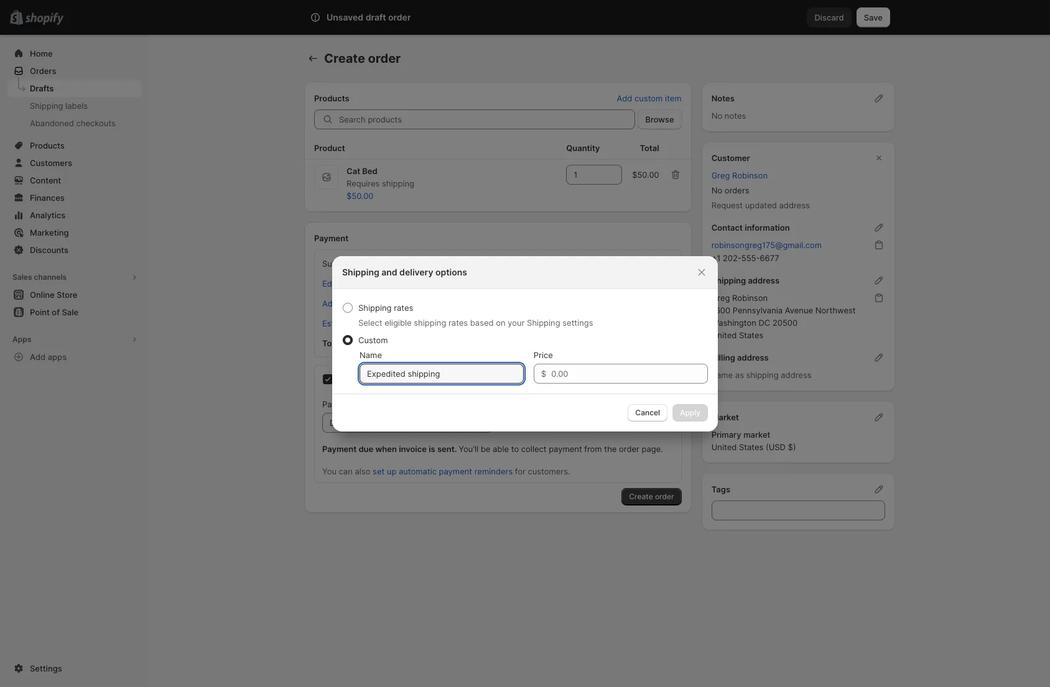 Task type: locate. For each thing, give the bounding box(es) containing it.
Name text field
[[360, 364, 524, 384]]

apps
[[12, 335, 31, 344]]

2 no from the top
[[712, 186, 723, 195]]

on left your
[[496, 318, 506, 328]]

shipping up discount
[[342, 267, 380, 277]]

sales channels button
[[7, 269, 142, 286]]

quantity
[[567, 143, 600, 153]]

0 vertical spatial on
[[496, 318, 506, 328]]

on right due
[[347, 418, 357, 428]]

settings
[[563, 318, 594, 328]]

1 horizontal spatial add
[[322, 299, 338, 309]]

greg inside greg robinson 1600 pennsylvania avenue northwest washington dc 20500 united states
[[712, 293, 731, 303]]

greg down customer
[[712, 171, 731, 181]]

shipping down drafts
[[30, 101, 63, 111]]

2 united from the top
[[712, 443, 737, 453]]

robinson up pennsylvania
[[733, 293, 768, 303]]

primary
[[712, 430, 742, 440]]

2 states from the top
[[740, 443, 764, 453]]

0 horizontal spatial total
[[322, 339, 342, 349]]

0 vertical spatial rates
[[394, 303, 414, 313]]

payment up payment terms
[[339, 375, 372, 385]]

no up request
[[712, 186, 723, 195]]

1 horizontal spatial create order
[[630, 492, 675, 502]]

and
[[382, 267, 398, 277]]

1 horizontal spatial payment
[[549, 445, 583, 454]]

shipping inside cat bed requires shipping
[[382, 179, 415, 189]]

when
[[376, 445, 397, 454]]

information
[[745, 223, 790, 233]]

0 horizontal spatial create order
[[324, 51, 401, 66]]

market
[[712, 413, 740, 423]]

$50.00 inside button
[[347, 191, 374, 201]]

555-
[[742, 253, 760, 263]]

1 horizontal spatial on
[[496, 318, 506, 328]]

states down market
[[740, 443, 764, 453]]

1 horizontal spatial rates
[[449, 318, 468, 328]]

2 greg from the top
[[712, 293, 731, 303]]

due for when
[[359, 445, 374, 454]]

add left custom
[[617, 93, 633, 103]]

0 vertical spatial payment
[[549, 445, 583, 454]]

1 united from the top
[[712, 331, 737, 341]]

delivery
[[400, 267, 434, 277], [385, 299, 415, 309]]

also
[[355, 467, 371, 477]]

0 horizontal spatial on
[[347, 418, 357, 428]]

0 vertical spatial no
[[712, 111, 723, 121]]

address right updated
[[780, 200, 810, 210]]

Price text field
[[552, 364, 709, 384]]

2 vertical spatial add
[[30, 352, 46, 362]]

create order
[[324, 51, 401, 66], [630, 492, 675, 502]]

+1 202-555-6677
[[712, 253, 780, 263]]

robinson
[[733, 171, 768, 181], [733, 293, 768, 303]]

add left apps
[[30, 352, 46, 362]]

order inside the create order button
[[656, 492, 675, 502]]

new
[[434, 279, 452, 289]]

2 horizontal spatial add
[[617, 93, 633, 103]]

create order down unsaved draft order
[[324, 51, 401, 66]]

1 vertical spatial robinson
[[733, 293, 768, 303]]

robinson up orders
[[733, 171, 768, 181]]

1 greg from the top
[[712, 171, 731, 181]]

bed
[[363, 166, 378, 176]]

0 vertical spatial delivery
[[400, 267, 434, 277]]

delivery up 'eligible' at the left of page
[[385, 299, 415, 309]]

new customer
[[434, 279, 490, 289]]

dc
[[759, 318, 771, 328]]

0 horizontal spatial payment
[[439, 467, 473, 477]]

order down page.
[[656, 492, 675, 502]]

greg up 1600 in the top right of the page
[[712, 293, 731, 303]]

1 vertical spatial states
[[740, 443, 764, 453]]

requires
[[347, 179, 380, 189]]

1 robinson from the top
[[733, 171, 768, 181]]

states inside greg robinson 1600 pennsylvania avenue northwest washington dc 20500 united states
[[740, 331, 764, 341]]

payment up 'can'
[[322, 445, 357, 454]]

add inside button
[[617, 93, 633, 103]]

states down dc
[[740, 331, 764, 341]]

0 vertical spatial create order
[[324, 51, 401, 66]]

you'll
[[459, 445, 479, 454]]

create order button
[[622, 489, 682, 506]]

checkouts
[[76, 118, 116, 128]]

terms
[[358, 400, 380, 410]]

0 vertical spatial due
[[374, 375, 389, 385]]

set up automatic payment reminders link
[[373, 467, 513, 477]]

shipping down discount
[[340, 299, 373, 309]]

shipping up select
[[359, 303, 392, 313]]

later
[[391, 375, 408, 385]]

pennsylvania
[[733, 306, 783, 316]]

shipping down 202-
[[712, 276, 747, 286]]

add down edit
[[322, 299, 338, 309]]

1 vertical spatial create order
[[630, 492, 675, 502]]

0 horizontal spatial create
[[324, 51, 365, 66]]

payment
[[314, 233, 349, 243], [339, 375, 372, 385], [322, 400, 356, 410], [322, 445, 357, 454]]

cancel
[[636, 408, 661, 417]]

create down unsaved
[[324, 51, 365, 66]]

1 vertical spatial united
[[712, 443, 737, 453]]

same
[[712, 370, 734, 380]]

you can also set up automatic payment reminders for customers.
[[322, 467, 571, 477]]

$50.00 down browse
[[633, 170, 660, 180]]

no left the notes at the top of page
[[712, 111, 723, 121]]

greg inside greg robinson no orders request updated address
[[712, 171, 731, 181]]

shipping right requires at top left
[[382, 179, 415, 189]]

product
[[314, 143, 345, 153]]

due on receipt
[[330, 418, 386, 428]]

1 horizontal spatial due
[[374, 375, 389, 385]]

delivery inside dialog
[[400, 267, 434, 277]]

create order inside button
[[630, 492, 675, 502]]

total left custom
[[322, 339, 342, 349]]

collect
[[522, 445, 547, 454]]

payment up due
[[322, 400, 356, 410]]

1 vertical spatial $50.00
[[347, 191, 374, 201]]

payment up subtotal
[[314, 233, 349, 243]]

home link
[[7, 45, 142, 62]]

0 vertical spatial united
[[712, 331, 737, 341]]

order right draft
[[389, 12, 411, 22]]

on
[[496, 318, 506, 328], [347, 418, 357, 428]]

shipping right 'eligible' at the left of page
[[414, 318, 447, 328]]

0 vertical spatial states
[[740, 331, 764, 341]]

price
[[534, 350, 553, 360]]

0 vertical spatial total
[[640, 143, 660, 153]]

able
[[493, 445, 509, 454]]

customers.
[[528, 467, 571, 477]]

settings
[[30, 664, 62, 674]]

not calculated
[[434, 319, 490, 329]]

create down page.
[[630, 492, 654, 502]]

shipping right as
[[747, 370, 779, 380]]

payment down sent.
[[439, 467, 473, 477]]

1 vertical spatial create
[[630, 492, 654, 502]]

abandoned checkouts link
[[7, 115, 142, 132]]

sales channels
[[12, 273, 67, 282]]

total down browse
[[640, 143, 660, 153]]

apps
[[48, 352, 67, 362]]

shipping address
[[712, 276, 780, 286]]

1 vertical spatial delivery
[[385, 299, 415, 309]]

0 horizontal spatial rates
[[394, 303, 414, 313]]

no inside greg robinson no orders request updated address
[[712, 186, 723, 195]]

based
[[471, 318, 494, 328]]

1 states from the top
[[740, 331, 764, 341]]

address inside greg robinson no orders request updated address
[[780, 200, 810, 210]]

due left when
[[359, 445, 374, 454]]

payment left from
[[549, 445, 583, 454]]

due for later
[[374, 375, 389, 385]]

payment for payment due later
[[339, 375, 372, 385]]

delivery right the and
[[400, 267, 434, 277]]

states
[[740, 331, 764, 341], [740, 443, 764, 453]]

due left later
[[374, 375, 389, 385]]

robinson inside greg robinson no orders request updated address
[[733, 171, 768, 181]]

rates right not
[[449, 318, 468, 328]]

0 horizontal spatial add
[[30, 352, 46, 362]]

edit
[[322, 279, 337, 289]]

payment
[[549, 445, 583, 454], [439, 467, 473, 477]]

add for add shipping or delivery
[[322, 299, 338, 309]]

$50.00 down requires at top left
[[347, 191, 374, 201]]

notes
[[712, 93, 735, 103]]

robinson inside greg robinson 1600 pennsylvania avenue northwest washington dc 20500 united states
[[733, 293, 768, 303]]

custom
[[635, 93, 663, 103]]

1 horizontal spatial create
[[630, 492, 654, 502]]

1600
[[712, 306, 731, 316]]

search button
[[345, 7, 706, 27]]

0 horizontal spatial due
[[359, 445, 374, 454]]

browse button
[[638, 110, 682, 129]]

notes
[[725, 111, 747, 121]]

page.
[[642, 445, 664, 454]]

0 vertical spatial greg
[[712, 171, 731, 181]]

or
[[375, 299, 383, 309]]

0 vertical spatial $50.00
[[633, 170, 660, 180]]

shipping
[[30, 101, 63, 111], [342, 267, 380, 277], [712, 276, 747, 286], [359, 303, 392, 313], [527, 318, 561, 328]]

order down the search
[[368, 51, 401, 66]]

1 vertical spatial add
[[322, 299, 338, 309]]

billing
[[712, 353, 736, 363]]

to
[[512, 445, 519, 454]]

shipping labels
[[30, 101, 88, 111]]

address down 20500
[[782, 370, 812, 380]]

eligible
[[385, 318, 412, 328]]

2 robinson from the top
[[733, 293, 768, 303]]

1 horizontal spatial total
[[640, 143, 660, 153]]

$2.50
[[652, 279, 674, 289]]

can
[[339, 467, 353, 477]]

sent.
[[438, 445, 457, 454]]

-
[[648, 279, 652, 289]]

unsaved
[[327, 12, 364, 22]]

greg robinson link
[[712, 171, 768, 181]]

0 vertical spatial create
[[324, 51, 365, 66]]

shipping for shipping rates
[[359, 303, 392, 313]]

address
[[780, 200, 810, 210], [749, 276, 780, 286], [738, 353, 769, 363], [782, 370, 812, 380]]

rates
[[394, 303, 414, 313], [449, 318, 468, 328]]

united down primary on the bottom right
[[712, 443, 737, 453]]

edit discount button
[[315, 275, 380, 293]]

0 vertical spatial add
[[617, 93, 633, 103]]

rates up 'eligible' at the left of page
[[394, 303, 414, 313]]

1 vertical spatial no
[[712, 186, 723, 195]]

0 horizontal spatial $50.00
[[347, 191, 374, 201]]

search
[[365, 12, 392, 22]]

united down washington on the right top of the page
[[712, 331, 737, 341]]

0 vertical spatial robinson
[[733, 171, 768, 181]]

item
[[666, 93, 682, 103]]

avenue
[[786, 306, 814, 316]]

1 vertical spatial greg
[[712, 293, 731, 303]]

1 vertical spatial rates
[[449, 318, 468, 328]]

1 vertical spatial due
[[359, 445, 374, 454]]

create order down page.
[[630, 492, 675, 502]]



Task type: describe. For each thing, give the bounding box(es) containing it.
shipping and delivery options
[[342, 267, 468, 277]]

cancel button
[[628, 404, 668, 422]]

due
[[330, 418, 345, 428]]

payment due later
[[339, 375, 408, 385]]

not
[[434, 319, 448, 329]]

contact information
[[712, 223, 790, 233]]

select eligible shipping rates based on your shipping settings
[[359, 318, 594, 328]]

set
[[373, 467, 385, 477]]

be
[[481, 445, 491, 454]]

customer
[[454, 279, 490, 289]]

20500
[[773, 318, 798, 328]]

apps button
[[7, 331, 142, 349]]

payment terms
[[322, 400, 380, 410]]

up
[[387, 467, 397, 477]]

greg robinson 1600 pennsylvania avenue northwest washington dc 20500 united states
[[712, 293, 856, 341]]

$
[[542, 369, 547, 379]]

202-
[[723, 253, 742, 263]]

payment for payment terms
[[322, 400, 356, 410]]

on inside dialog
[[496, 318, 506, 328]]

customer
[[712, 153, 751, 163]]

add for add custom item
[[617, 93, 633, 103]]

northwest
[[816, 306, 856, 316]]

robinsongreg175@gmail.com button
[[705, 237, 830, 254]]

united inside primary market united states (usd $)
[[712, 443, 737, 453]]

6677
[[760, 253, 780, 263]]

orders link
[[7, 62, 142, 80]]

add shipping or delivery button
[[315, 295, 423, 313]]

delivery inside button
[[385, 299, 415, 309]]

payment for payment due when invoice is sent. you'll be able to collect payment from the order page.
[[322, 445, 357, 454]]

channels
[[34, 273, 67, 282]]

order right the
[[620, 445, 640, 454]]

shipping for shipping labels
[[30, 101, 63, 111]]

as
[[736, 370, 745, 380]]

shipping inside button
[[340, 299, 373, 309]]

payment due when invoice is sent. you'll be able to collect payment from the order page.
[[322, 445, 664, 454]]

$)
[[789, 443, 797, 453]]

labels
[[65, 101, 88, 111]]

add custom item button
[[610, 90, 690, 107]]

add apps
[[30, 352, 67, 362]]

sales
[[12, 273, 32, 282]]

washington
[[712, 318, 757, 328]]

discounts link
[[7, 242, 142, 259]]

united inside greg robinson 1600 pennsylvania avenue northwest washington dc 20500 united states
[[712, 331, 737, 341]]

receipt
[[359, 418, 386, 428]]

is
[[429, 445, 436, 454]]

create inside button
[[630, 492, 654, 502]]

calculated
[[450, 319, 490, 329]]

drafts link
[[7, 80, 142, 97]]

abandoned
[[30, 118, 74, 128]]

unsaved draft order
[[327, 12, 411, 22]]

robinson for orders
[[733, 171, 768, 181]]

robinson for pennsylvania
[[733, 293, 768, 303]]

1 vertical spatial total
[[322, 339, 342, 349]]

1 horizontal spatial $50.00
[[633, 170, 660, 180]]

edit discount
[[322, 279, 372, 289]]

greg for greg robinson no orders request updated address
[[712, 171, 731, 181]]

cat
[[347, 166, 361, 176]]

shipping right your
[[527, 318, 561, 328]]

1 no from the top
[[712, 111, 723, 121]]

draft
[[366, 12, 386, 22]]

robinsongreg175@gmail.com
[[712, 240, 822, 250]]

(usd
[[766, 443, 786, 453]]

billing address
[[712, 353, 769, 363]]

orders
[[725, 186, 750, 195]]

cat bed requires shipping
[[347, 166, 415, 189]]

shipping for shipping and delivery options
[[342, 267, 380, 277]]

name
[[360, 350, 382, 360]]

products
[[314, 93, 350, 103]]

shipping inside dialog
[[414, 318, 447, 328]]

no notes
[[712, 111, 747, 121]]

shipping labels link
[[7, 97, 142, 115]]

payment for payment
[[314, 233, 349, 243]]

+1
[[712, 253, 721, 263]]

settings link
[[7, 661, 142, 678]]

reminders
[[475, 467, 513, 477]]

options
[[436, 267, 468, 277]]

home
[[30, 49, 53, 59]]

updated
[[746, 200, 778, 210]]

address up the same as shipping address
[[738, 353, 769, 363]]

drafts
[[30, 83, 54, 93]]

primary market united states (usd $)
[[712, 430, 797, 453]]

discard
[[815, 12, 845, 22]]

orders
[[30, 66, 56, 76]]

select
[[359, 318, 383, 328]]

1 vertical spatial on
[[347, 418, 357, 428]]

save button
[[857, 7, 891, 27]]

custom
[[359, 335, 388, 345]]

automatic
[[399, 467, 437, 477]]

shipping rates
[[359, 303, 414, 313]]

shipping for shipping address
[[712, 276, 747, 286]]

discounts
[[30, 245, 68, 255]]

shipping and delivery options dialog
[[0, 256, 1051, 432]]

1 vertical spatial payment
[[439, 467, 473, 477]]

abandoned checkouts
[[30, 118, 116, 128]]

add shipping or delivery
[[322, 299, 415, 309]]

address down 6677 at the top right of the page
[[749, 276, 780, 286]]

greg for greg robinson 1600 pennsylvania avenue northwest washington dc 20500 united states
[[712, 293, 731, 303]]

add for add apps
[[30, 352, 46, 362]]

states inside primary market united states (usd $)
[[740, 443, 764, 453]]

shopify image
[[25, 13, 64, 25]]



Task type: vqa. For each thing, say whether or not it's contained in the screenshot.
Shipping related to Shipping address
yes



